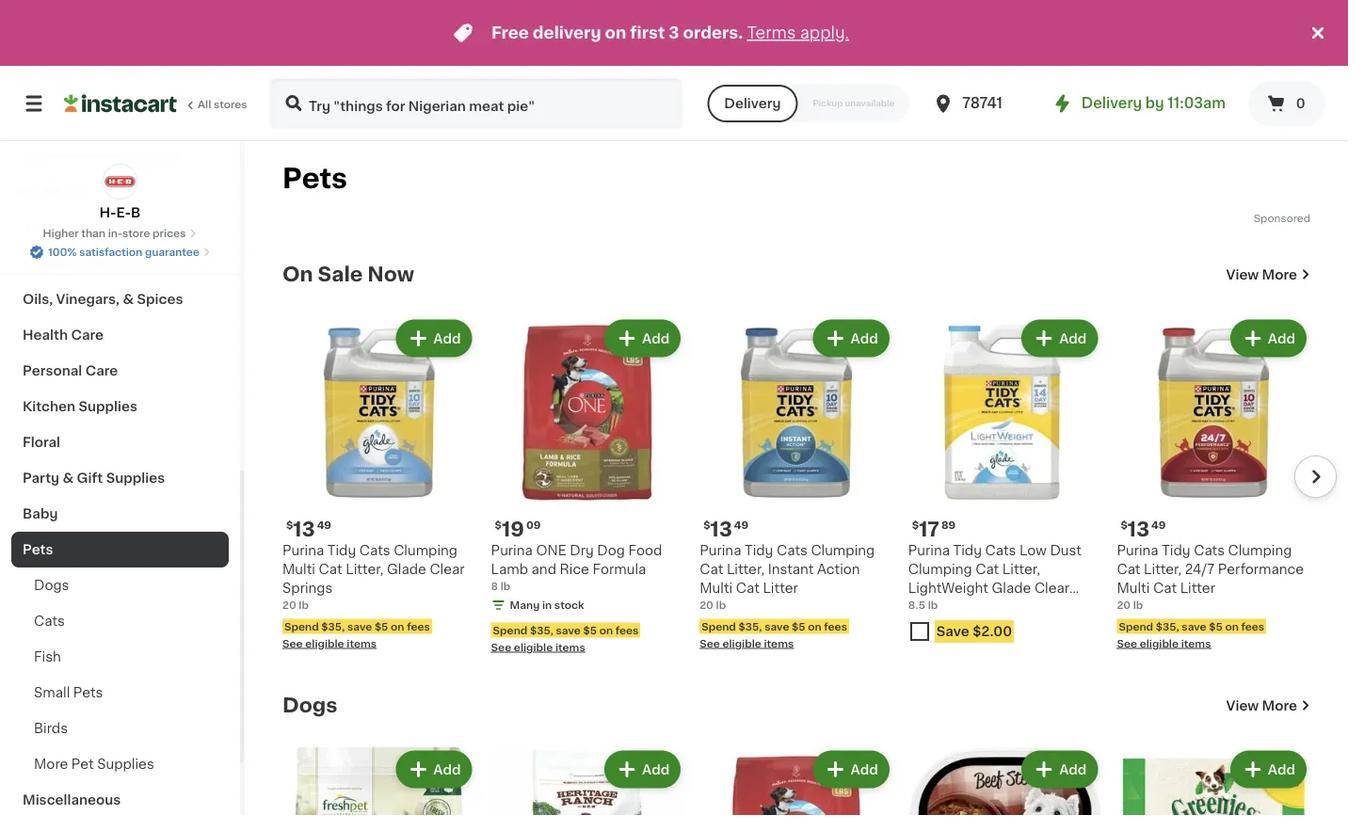 Task type: vqa. For each thing, say whether or not it's contained in the screenshot.
'oils, vinegars, & spices'
yes



Task type: locate. For each thing, give the bounding box(es) containing it.
0 horizontal spatial 13
[[293, 519, 315, 539]]

1 horizontal spatial delivery
[[1081, 96, 1142, 110]]

clear down dust
[[1035, 582, 1069, 595]]

& up h-e-b logo
[[128, 150, 139, 163]]

1 vertical spatial clear
[[1035, 582, 1069, 595]]

eligible down purina tidy cats clumping multi cat litter, glade clear springs 20 lb
[[305, 638, 344, 649]]

fish
[[34, 650, 61, 664]]

delivery down terms
[[724, 97, 781, 110]]

89
[[941, 520, 956, 531]]

2 horizontal spatial $ 13 49
[[1121, 519, 1166, 539]]

glade inside purina tidy cats clumping multi cat litter, glade clear springs 20 lb
[[387, 563, 426, 576]]

1 vertical spatial view more
[[1226, 699, 1297, 712]]

kitchen
[[23, 400, 75, 413]]

4 litter, from the left
[[1144, 563, 1182, 576]]

purina one dry dog food lamb and rice formula 8 lb
[[491, 544, 662, 592]]

purina for purina tidy cats clumping cat litter, 24/7 performance multi cat litter 20 lb
[[1117, 544, 1158, 557]]

purina
[[282, 544, 324, 557], [491, 544, 533, 557], [700, 544, 741, 557], [908, 544, 950, 557], [1117, 544, 1158, 557]]

0 horizontal spatial 20
[[282, 600, 296, 611]]

delivery for delivery
[[724, 97, 781, 110]]

save down the purina tidy cats clumping cat litter, instant action multi cat litter 20 lb
[[765, 621, 789, 632]]

litter inside purina tidy cats clumping cat litter, 24/7 performance multi cat litter 20 lb
[[1180, 582, 1215, 595]]

cats inside purina tidy cats clumping cat litter, 24/7 performance multi cat litter 20 lb
[[1194, 544, 1225, 557]]

0
[[1296, 97, 1305, 110]]

clumping inside the purina tidy cats clumping cat litter, instant action multi cat litter 20 lb
[[811, 544, 875, 557]]

$5 down purina tidy cats clumping multi cat litter, glade clear springs 20 lb
[[375, 621, 388, 632]]

2 20 from the left
[[700, 600, 713, 611]]

all
[[198, 99, 211, 110]]

care down vinegars,
[[71, 329, 103, 342]]

free
[[491, 25, 529, 41]]

13 up purina tidy cats clumping cat litter, 24/7 performance multi cat litter 20 lb
[[1128, 519, 1149, 539]]

13 for purina tidy cats clumping multi cat litter, glade clear springs
[[293, 519, 315, 539]]

dogs
[[34, 579, 69, 592], [282, 696, 338, 716]]

0 vertical spatial supplies
[[79, 400, 137, 413]]

1 view from the top
[[1226, 268, 1259, 281]]

$5
[[375, 621, 388, 632], [792, 621, 805, 632], [1209, 621, 1223, 632], [583, 625, 597, 636]]

spend down the purina tidy cats clumping cat litter, instant action multi cat litter 20 lb
[[702, 621, 736, 632]]

delivery left by at the right top
[[1081, 96, 1142, 110]]

purina tidy cats clumping cat litter, instant action multi cat litter 20 lb
[[700, 544, 875, 611]]

3 $ 13 49 from the left
[[1121, 519, 1166, 539]]

20
[[282, 600, 296, 611], [700, 600, 713, 611], [1117, 600, 1131, 611]]

2 $ 13 49 from the left
[[703, 519, 749, 539]]

1 vertical spatial glade
[[992, 582, 1031, 595]]

$5 for 24/7
[[1209, 621, 1223, 632]]

guarantee
[[145, 247, 199, 257]]

20 inside purina tidy cats clumping cat litter, 24/7 performance multi cat litter 20 lb
[[1117, 600, 1131, 611]]

0 vertical spatial view
[[1226, 268, 1259, 281]]

save down purina tidy cats clumping cat litter, 24/7 performance multi cat litter 20 lb
[[1182, 621, 1206, 632]]

party & gift supplies
[[23, 472, 165, 485]]

1 $ from the left
[[286, 520, 293, 531]]

49 up purina tidy cats clumping cat litter, 24/7 performance multi cat litter 20 lb
[[1151, 520, 1166, 531]]

higher than in-store prices link
[[43, 226, 197, 241]]

litter, inside the purina tidy cats low dust clumping cat litter, lightweight glade clear springs multi cat litter
[[1002, 563, 1040, 576]]

spend down purina tidy cats clumping multi cat litter, glade clear springs 20 lb
[[284, 621, 319, 632]]

$35, for 24/7
[[1156, 621, 1179, 632]]

1 vertical spatial view more link
[[1226, 696, 1310, 715]]

0 vertical spatial dogs link
[[11, 568, 229, 603]]

view more link for dogs
[[1226, 696, 1310, 715]]

1 purina from the left
[[282, 544, 324, 557]]

1 horizontal spatial dogs link
[[282, 694, 338, 717]]

on down purina tidy cats clumping multi cat litter, glade clear springs 20 lb
[[391, 621, 404, 632]]

1 vertical spatial supplies
[[106, 472, 165, 485]]

1 vertical spatial more
[[1262, 699, 1297, 712]]

fees for action
[[824, 621, 847, 632]]

0 horizontal spatial pets
[[23, 543, 53, 556]]

clumping inside purina tidy cats clumping multi cat litter, glade clear springs 20 lb
[[394, 544, 458, 557]]

clumping
[[394, 544, 458, 557], [811, 544, 875, 557], [1228, 544, 1292, 557], [908, 563, 972, 576]]

delivery for delivery by 11:03am
[[1081, 96, 1142, 110]]

4 $ from the left
[[912, 520, 919, 531]]

2 horizontal spatial 13
[[1128, 519, 1149, 539]]

1 horizontal spatial glade
[[992, 582, 1031, 595]]

household
[[23, 221, 97, 234]]

delivery inside delivery button
[[724, 97, 781, 110]]

$5 down purina tidy cats clumping cat litter, 24/7 performance multi cat litter 20 lb
[[1209, 621, 1223, 632]]

pets
[[282, 165, 347, 192], [23, 543, 53, 556], [73, 686, 103, 699]]

tidy inside purina tidy cats clumping cat litter, 24/7 performance multi cat litter 20 lb
[[1162, 544, 1190, 557]]

$ 13 49 up the purina tidy cats clumping cat litter, instant action multi cat litter 20 lb
[[703, 519, 749, 539]]

tidy for instant
[[745, 544, 773, 557]]

litter, inside purina tidy cats clumping multi cat litter, glade clear springs 20 lb
[[346, 563, 384, 576]]

1 horizontal spatial 49
[[734, 520, 749, 531]]

add button
[[398, 321, 470, 355], [606, 321, 679, 355], [815, 321, 888, 355], [1023, 321, 1096, 355], [1232, 321, 1305, 355], [398, 753, 470, 787], [606, 753, 679, 787], [815, 753, 888, 787], [1023, 753, 1096, 787], [1232, 753, 1305, 787]]

3
[[669, 25, 679, 41]]

orders.
[[683, 25, 743, 41]]

breakfast link
[[11, 174, 229, 210]]

13 up the purina tidy cats clumping cat litter, instant action multi cat litter 20 lb
[[710, 519, 732, 539]]

0 vertical spatial clear
[[430, 563, 465, 576]]

4 tidy from the left
[[1162, 544, 1190, 557]]

1 vertical spatial &
[[123, 293, 134, 306]]

3 litter, from the left
[[1002, 563, 1040, 576]]

items for instant
[[764, 638, 794, 649]]

$ inside $ 19 09
[[495, 520, 502, 531]]

0 vertical spatial care
[[71, 329, 103, 342]]

more for dogs
[[1262, 699, 1297, 712]]

0 horizontal spatial litter
[[763, 582, 798, 595]]

save for 24/7
[[1182, 621, 1206, 632]]

save down purina tidy cats clumping multi cat litter, glade clear springs 20 lb
[[347, 621, 372, 632]]

0 vertical spatial dogs
[[34, 579, 69, 592]]

0 horizontal spatial $ 13 49
[[286, 519, 331, 539]]

items down purina tidy cats clumping cat litter, 24/7 performance multi cat litter 20 lb
[[1181, 638, 1211, 649]]

cats inside purina tidy cats clumping multi cat litter, glade clear springs 20 lb
[[359, 544, 390, 557]]

$35, down many in stock
[[530, 625, 553, 636]]

2 vertical spatial more
[[34, 758, 68, 771]]

spend down purina tidy cats clumping cat litter, 24/7 performance multi cat litter 20 lb
[[1119, 621, 1153, 632]]

5 $ from the left
[[1121, 520, 1128, 531]]

1 $ 13 49 from the left
[[286, 519, 331, 539]]

$2.00
[[973, 625, 1012, 638]]

baby link
[[11, 496, 229, 532]]

cats for 24/7
[[1194, 544, 1225, 557]]

cats inside the purina tidy cats low dust clumping cat litter, lightweight glade clear springs multi cat litter
[[985, 544, 1016, 557]]

1 litter, from the left
[[346, 563, 384, 576]]

49 up the purina tidy cats clumping cat litter, instant action multi cat litter 20 lb
[[734, 520, 749, 531]]

$35, for instant
[[739, 621, 762, 632]]

litter down 24/7
[[1180, 582, 1215, 595]]

1 horizontal spatial clear
[[1035, 582, 1069, 595]]

clear left lamb
[[430, 563, 465, 576]]

spend for purina one dry dog food lamb and rice formula
[[493, 625, 527, 636]]

2 horizontal spatial litter
[[1180, 582, 1215, 595]]

2 litter, from the left
[[727, 563, 764, 576]]

2 horizontal spatial 20
[[1117, 600, 1131, 611]]

2 purina from the left
[[491, 544, 533, 557]]

$35, down purina tidy cats clumping multi cat litter, glade clear springs 20 lb
[[321, 621, 345, 632]]

13 for purina tidy cats clumping cat litter, instant action multi cat litter
[[710, 519, 732, 539]]

see for purina one dry dog food lamb and rice formula
[[491, 642, 511, 652]]

3 tidy from the left
[[953, 544, 982, 557]]

1 horizontal spatial dogs
[[282, 696, 338, 716]]

1 horizontal spatial springs
[[908, 601, 958, 614]]

oils, vinegars, & spices
[[23, 293, 183, 306]]

spend for purina tidy cats clumping multi cat litter, glade clear springs
[[284, 621, 319, 632]]

items down the purina tidy cats clumping cat litter, instant action multi cat litter 20 lb
[[764, 638, 794, 649]]

care down health care link
[[85, 364, 118, 377]]

0 horizontal spatial delivery
[[724, 97, 781, 110]]

1 vertical spatial dogs link
[[282, 694, 338, 717]]

49
[[317, 520, 331, 531], [734, 520, 749, 531], [1151, 520, 1166, 531]]

spend $35, save $5 on fees see eligible items down purina tidy cats clumping multi cat litter, glade clear springs 20 lb
[[282, 621, 430, 649]]

1 horizontal spatial 13
[[710, 519, 732, 539]]

2 vertical spatial &
[[63, 472, 74, 485]]

tidy inside the purina tidy cats low dust clumping cat litter, lightweight glade clear springs multi cat litter
[[953, 544, 982, 557]]

instacart logo image
[[64, 92, 177, 115]]

more for on sale now
[[1262, 268, 1297, 281]]

litter,
[[346, 563, 384, 576], [727, 563, 764, 576], [1002, 563, 1040, 576], [1144, 563, 1182, 576]]

save down stock
[[556, 625, 581, 636]]

spend for purina tidy cats clumping cat litter, instant action multi cat litter
[[702, 621, 736, 632]]

delivery inside delivery by 11:03am link
[[1081, 96, 1142, 110]]

eligible down the purina tidy cats clumping cat litter, instant action multi cat litter 20 lb
[[722, 638, 761, 649]]

care
[[71, 329, 103, 342], [85, 364, 118, 377]]

supplies
[[79, 400, 137, 413], [106, 472, 165, 485], [97, 758, 154, 771]]

$5 inside product group
[[583, 625, 597, 636]]

1 13 from the left
[[293, 519, 315, 539]]

1 20 from the left
[[282, 600, 296, 611]]

1 49 from the left
[[317, 520, 331, 531]]

fees down action
[[824, 621, 847, 632]]

clumping inside the purina tidy cats low dust clumping cat litter, lightweight glade clear springs multi cat litter
[[908, 563, 972, 576]]

miscellaneous link
[[11, 782, 229, 815]]

birds
[[34, 722, 68, 735]]

litter, inside purina tidy cats clumping cat litter, 24/7 performance multi cat litter 20 lb
[[1144, 563, 1182, 576]]

one
[[536, 544, 566, 557]]

0 horizontal spatial 49
[[317, 520, 331, 531]]

0 horizontal spatial dogs
[[34, 579, 69, 592]]

litter down instant
[[763, 582, 798, 595]]

delivery by 11:03am link
[[1051, 92, 1226, 115]]

view more
[[1226, 268, 1297, 281], [1226, 699, 1297, 712]]

3 20 from the left
[[1117, 600, 1131, 611]]

5 purina from the left
[[1117, 544, 1158, 557]]

on left first
[[605, 25, 626, 41]]

2 tidy from the left
[[745, 544, 773, 557]]

cats
[[359, 544, 390, 557], [777, 544, 808, 557], [985, 544, 1016, 557], [1194, 544, 1225, 557], [34, 615, 65, 628]]

0 horizontal spatial springs
[[282, 582, 333, 595]]

$ inside the $ 17 89
[[912, 520, 919, 531]]

glade
[[387, 563, 426, 576], [992, 582, 1031, 595]]

0 vertical spatial springs
[[282, 582, 333, 595]]

on inside product group
[[599, 625, 613, 636]]

purina inside purina tidy cats clumping cat litter, 24/7 performance multi cat litter 20 lb
[[1117, 544, 1158, 557]]

$ 13 49 up purina tidy cats clumping cat litter, 24/7 performance multi cat litter 20 lb
[[1121, 519, 1166, 539]]

20 inside purina tidy cats clumping multi cat litter, glade clear springs 20 lb
[[282, 600, 296, 611]]

2 13 from the left
[[710, 519, 732, 539]]

1 view more link from the top
[[1226, 265, 1310, 284]]

$35, down purina tidy cats clumping cat litter, 24/7 performance multi cat litter 20 lb
[[1156, 621, 1179, 632]]

clumping inside purina tidy cats clumping cat litter, 24/7 performance multi cat litter 20 lb
[[1228, 544, 1292, 557]]

2 view from the top
[[1226, 699, 1259, 712]]

cat
[[319, 563, 342, 576], [700, 563, 723, 576], [975, 563, 999, 576], [1117, 563, 1140, 576], [736, 582, 760, 595], [1153, 582, 1177, 595], [998, 601, 1022, 614]]

essentials
[[73, 257, 142, 270]]

2 vertical spatial pets
[[73, 686, 103, 699]]

on down purina tidy cats clumping cat litter, 24/7 performance multi cat litter 20 lb
[[1225, 621, 1239, 632]]

litter inside the purina tidy cats clumping cat litter, instant action multi cat litter 20 lb
[[763, 582, 798, 595]]

items
[[347, 638, 377, 649], [764, 638, 794, 649], [1181, 638, 1211, 649], [555, 642, 585, 652]]

clear inside purina tidy cats clumping multi cat litter, glade clear springs 20 lb
[[430, 563, 465, 576]]

dogs inside dogs link
[[34, 579, 69, 592]]

tidy inside purina tidy cats clumping multi cat litter, glade clear springs 20 lb
[[327, 544, 356, 557]]

supplies down floral link
[[106, 472, 165, 485]]

cats for litter,
[[359, 544, 390, 557]]

1 vertical spatial springs
[[908, 601, 958, 614]]

dry
[[570, 544, 594, 557]]

purina inside purina one dry dog food lamb and rice formula 8 lb
[[491, 544, 533, 557]]

product group containing 17
[[908, 316, 1102, 651]]

&
[[128, 150, 139, 163], [123, 293, 134, 306], [63, 472, 74, 485]]

2 $ from the left
[[495, 520, 502, 531]]

lb inside purina one dry dog food lamb and rice formula 8 lb
[[501, 581, 511, 592]]

on down formula at bottom
[[599, 625, 613, 636]]

items down purina tidy cats clumping multi cat litter, glade clear springs 20 lb
[[347, 638, 377, 649]]

purina inside the purina tidy cats clumping cat litter, instant action multi cat litter 20 lb
[[700, 544, 741, 557]]

2 vertical spatial supplies
[[97, 758, 154, 771]]

product group
[[282, 316, 476, 651], [491, 316, 685, 655], [700, 316, 893, 651], [908, 316, 1102, 651], [1117, 316, 1310, 651], [282, 747, 476, 815], [491, 747, 685, 815], [700, 747, 893, 815], [908, 747, 1102, 815], [1117, 747, 1310, 815]]

$5 down the purina tidy cats clumping cat litter, instant action multi cat litter 20 lb
[[792, 621, 805, 632]]

birds link
[[11, 711, 229, 747]]

cats for instant
[[777, 544, 808, 557]]

canned goods & soups link
[[11, 138, 229, 174]]

1 horizontal spatial litter
[[1025, 601, 1060, 614]]

baking essentials
[[23, 257, 142, 270]]

oils, vinegars, & spices link
[[11, 281, 229, 317]]

$5 down stock
[[583, 625, 597, 636]]

100% satisfaction guarantee button
[[29, 241, 211, 260]]

add
[[433, 332, 461, 345], [642, 332, 669, 345], [851, 332, 878, 345], [1059, 332, 1087, 345], [1268, 332, 1295, 345], [433, 763, 461, 776], [642, 763, 669, 776], [851, 763, 878, 776], [1059, 763, 1087, 776], [1268, 763, 1295, 776]]

13 up purina tidy cats clumping multi cat litter, glade clear springs 20 lb
[[293, 519, 315, 539]]

see inside product group
[[491, 642, 511, 652]]

stores
[[214, 99, 247, 110]]

tidy for litter,
[[327, 544, 356, 557]]

spend $35, save $5 on fees see eligible items down the purina tidy cats clumping cat litter, instant action multi cat litter 20 lb
[[700, 621, 847, 649]]

purina for purina tidy cats low dust clumping cat litter, lightweight glade clear springs multi cat litter
[[908, 544, 950, 557]]

supplies down 'personal care' link
[[79, 400, 137, 413]]

purina inside the purina tidy cats low dust clumping cat litter, lightweight glade clear springs multi cat litter
[[908, 544, 950, 557]]

eligible for instant
[[722, 638, 761, 649]]

& left spices
[[123, 293, 134, 306]]

terms
[[747, 25, 796, 41]]

purina inside purina tidy cats clumping multi cat litter, glade clear springs 20 lb
[[282, 544, 324, 557]]

fees down 'performance'
[[1241, 621, 1264, 632]]

1 tidy from the left
[[327, 544, 356, 557]]

spend $35, save $5 on fees see eligible items
[[282, 621, 430, 649], [700, 621, 847, 649], [1117, 621, 1264, 649], [491, 625, 639, 652]]

49 for litter,
[[317, 520, 331, 531]]

multi inside the purina tidy cats clumping cat litter, instant action multi cat litter 20 lb
[[700, 582, 733, 595]]

view more for on sale now
[[1226, 268, 1297, 281]]

on
[[605, 25, 626, 41], [391, 621, 404, 632], [808, 621, 821, 632], [1225, 621, 1239, 632], [599, 625, 613, 636]]

tidy inside the purina tidy cats clumping cat litter, instant action multi cat litter 20 lb
[[745, 544, 773, 557]]

eligible down purina tidy cats clumping cat litter, 24/7 performance multi cat litter 20 lb
[[1140, 638, 1179, 649]]

rice
[[560, 563, 589, 576]]

see for purina tidy cats clumping cat litter, 24/7 performance multi cat litter
[[1117, 638, 1137, 649]]

0 horizontal spatial clear
[[430, 563, 465, 576]]

1 view more from the top
[[1226, 268, 1297, 281]]

0 horizontal spatial dogs link
[[11, 568, 229, 603]]

fees down purina tidy cats clumping multi cat litter, glade clear springs 20 lb
[[407, 621, 430, 632]]

1 horizontal spatial $ 13 49
[[703, 519, 749, 539]]

miscellaneous
[[23, 794, 121, 807]]

2 horizontal spatial pets
[[282, 165, 347, 192]]

on for 24/7
[[1225, 621, 1239, 632]]

litter up save $2.00 button
[[1025, 601, 1060, 614]]

save for instant
[[765, 621, 789, 632]]

spend down the many
[[493, 625, 527, 636]]

1 vertical spatial care
[[85, 364, 118, 377]]

3 49 from the left
[[1151, 520, 1166, 531]]

8
[[491, 581, 498, 592]]

2 view more from the top
[[1226, 699, 1297, 712]]

49 up purina tidy cats clumping multi cat litter, glade clear springs 20 lb
[[317, 520, 331, 531]]

see
[[282, 638, 303, 649], [700, 638, 720, 649], [1117, 638, 1137, 649], [491, 642, 511, 652]]

0 vertical spatial more
[[1262, 268, 1297, 281]]

& left gift
[[63, 472, 74, 485]]

on sale now link
[[282, 263, 414, 286]]

$ for purina tidy cats clumping cat litter, 24/7 performance multi cat litter
[[1121, 520, 1128, 531]]

on down the purina tidy cats clumping cat litter, instant action multi cat litter 20 lb
[[808, 621, 821, 632]]

spend inside product group
[[493, 625, 527, 636]]

4 purina from the left
[[908, 544, 950, 557]]

2 49 from the left
[[734, 520, 749, 531]]

0 vertical spatial glade
[[387, 563, 426, 576]]

0 vertical spatial view more
[[1226, 268, 1297, 281]]

view for on sale now
[[1226, 268, 1259, 281]]

delivery
[[1081, 96, 1142, 110], [724, 97, 781, 110]]

cats inside the purina tidy cats clumping cat litter, instant action multi cat litter 20 lb
[[777, 544, 808, 557]]

3 purina from the left
[[700, 544, 741, 557]]

$ for purina tidy cats clumping cat litter, instant action multi cat litter
[[703, 520, 710, 531]]

3 $ from the left
[[703, 520, 710, 531]]

$35, down the purina tidy cats clumping cat litter, instant action multi cat litter 20 lb
[[739, 621, 762, 632]]

None search field
[[269, 77, 683, 130]]

view
[[1226, 268, 1259, 281], [1226, 699, 1259, 712]]

$35, inside product group
[[530, 625, 553, 636]]

small
[[34, 686, 70, 699]]

20 inside the purina tidy cats clumping cat litter, instant action multi cat litter 20 lb
[[700, 600, 713, 611]]

canned
[[23, 150, 76, 163]]

$
[[286, 520, 293, 531], [495, 520, 502, 531], [703, 520, 710, 531], [912, 520, 919, 531], [1121, 520, 1128, 531]]

lb
[[501, 581, 511, 592], [299, 600, 309, 611], [716, 600, 726, 611], [928, 600, 938, 611], [1133, 600, 1143, 611]]

$ 13 49 up purina tidy cats clumping multi cat litter, glade clear springs 20 lb
[[286, 519, 331, 539]]

0 horizontal spatial glade
[[387, 563, 426, 576]]

spend $35, save $5 on fees see eligible items down purina tidy cats clumping cat litter, 24/7 performance multi cat litter 20 lb
[[1117, 621, 1264, 649]]

3 13 from the left
[[1128, 519, 1149, 539]]

2 horizontal spatial 49
[[1151, 520, 1166, 531]]

1 horizontal spatial 20
[[700, 600, 713, 611]]

apply.
[[800, 25, 849, 41]]

delivery
[[533, 25, 601, 41]]

items for 24/7
[[1181, 638, 1211, 649]]

0 vertical spatial view more link
[[1226, 265, 1310, 284]]

soups
[[142, 150, 185, 163]]

1 vertical spatial view
[[1226, 699, 1259, 712]]

litter
[[763, 582, 798, 595], [1180, 582, 1215, 595], [1025, 601, 1060, 614]]

1 vertical spatial pets
[[23, 543, 53, 556]]

2 view more link from the top
[[1226, 696, 1310, 715]]

supplies up miscellaneous link
[[97, 758, 154, 771]]

h-e-b link
[[99, 164, 141, 222]]

lb inside purina tidy cats clumping cat litter, 24/7 performance multi cat litter 20 lb
[[1133, 600, 1143, 611]]

0 vertical spatial &
[[128, 150, 139, 163]]



Task type: describe. For each thing, give the bounding box(es) containing it.
20 for purina tidy cats clumping cat litter, 24/7 performance multi cat litter
[[1117, 600, 1131, 611]]

care for health care
[[71, 329, 103, 342]]

floral link
[[11, 425, 229, 460]]

$ 13 49 for purina tidy cats clumping multi cat litter, glade clear springs
[[286, 519, 331, 539]]

delivery by 11:03am
[[1081, 96, 1226, 110]]

instant
[[768, 563, 814, 576]]

0 button
[[1248, 81, 1325, 126]]

baby
[[23, 507, 58, 521]]

vinegars,
[[56, 293, 120, 306]]

fish link
[[11, 639, 229, 675]]

save for litter,
[[347, 621, 372, 632]]

19
[[502, 519, 524, 539]]

purina for purina tidy cats clumping multi cat litter, glade clear springs 20 lb
[[282, 544, 324, 557]]

49 for instant
[[734, 520, 749, 531]]

spo
[[1254, 213, 1274, 223]]

100%
[[48, 247, 77, 257]]

first
[[630, 25, 665, 41]]

product group containing 19
[[491, 316, 685, 655]]

small pets link
[[11, 675, 229, 711]]

clumping for glade
[[394, 544, 458, 557]]

satisfaction
[[79, 247, 142, 257]]

save inside product group
[[556, 625, 581, 636]]

canned goods & soups
[[23, 150, 185, 163]]

item carousel region
[[282, 308, 1337, 664]]

all stores link
[[64, 77, 249, 130]]

8.5
[[908, 600, 925, 611]]

multi inside purina tidy cats clumping multi cat litter, glade clear springs 20 lb
[[282, 563, 315, 576]]

see for purina tidy cats clumping cat litter, instant action multi cat litter
[[700, 638, 720, 649]]

$5 for instant
[[792, 621, 805, 632]]

kitchen supplies
[[23, 400, 137, 413]]

baking essentials link
[[11, 246, 229, 281]]

lb inside purina tidy cats clumping multi cat litter, glade clear springs 20 lb
[[299, 600, 309, 611]]

food
[[628, 544, 662, 557]]

litter for 24/7
[[1180, 582, 1215, 595]]

performance
[[1218, 563, 1304, 576]]

lightweight
[[908, 582, 988, 595]]

$ 13 49 for purina tidy cats clumping cat litter, 24/7 performance multi cat litter
[[1121, 519, 1166, 539]]

spend $35, save $5 on fees see eligible items down stock
[[491, 625, 639, 652]]

goods
[[79, 150, 124, 163]]

floral
[[23, 436, 60, 449]]

on inside limited time offer region
[[605, 25, 626, 41]]

fees for performance
[[1241, 621, 1264, 632]]

glade inside the purina tidy cats low dust clumping cat litter, lightweight glade clear springs multi cat litter
[[992, 582, 1031, 595]]

all stores
[[198, 99, 247, 110]]

cats inside 'link'
[[34, 615, 65, 628]]

springs inside the purina tidy cats low dust clumping cat litter, lightweight glade clear springs multi cat litter
[[908, 601, 958, 614]]

1 horizontal spatial pets
[[73, 686, 103, 699]]

breakfast
[[23, 185, 88, 199]]

h-
[[99, 206, 116, 219]]

higher
[[43, 228, 79, 239]]

multi inside the purina tidy cats low dust clumping cat litter, lightweight glade clear springs multi cat litter
[[962, 601, 995, 614]]

dog
[[597, 544, 625, 557]]

spend for purina tidy cats clumping cat litter, 24/7 performance multi cat litter
[[1119, 621, 1153, 632]]

personal care
[[23, 364, 118, 377]]

kitchen supplies link
[[11, 389, 229, 425]]

view more link for on sale now
[[1226, 265, 1310, 284]]

save $2.00
[[936, 625, 1012, 638]]

spices
[[137, 293, 183, 306]]

on sale now
[[282, 265, 414, 284]]

spend $35, save $5 on fees see eligible items for instant
[[700, 621, 847, 649]]

items for litter,
[[347, 638, 377, 649]]

dogs link for dogs view more link
[[282, 694, 338, 717]]

lamb
[[491, 563, 528, 576]]

$5 for litter,
[[375, 621, 388, 632]]

more pet supplies
[[34, 758, 154, 771]]

party & gift supplies link
[[11, 460, 229, 496]]

free delivery on first 3 orders. terms apply.
[[491, 25, 849, 41]]

view more for dogs
[[1226, 699, 1297, 712]]

lb inside the purina tidy cats clumping cat litter, instant action multi cat litter 20 lb
[[716, 600, 726, 611]]

litter inside the purina tidy cats low dust clumping cat litter, lightweight glade clear springs multi cat litter
[[1025, 601, 1060, 614]]

purina tidy cats clumping multi cat litter, glade clear springs 20 lb
[[282, 544, 465, 611]]

cats link
[[11, 603, 229, 639]]

$ 17 89
[[912, 519, 956, 539]]

pet
[[71, 758, 94, 771]]

dogs link for cats 'link' at the left bottom of page
[[11, 568, 229, 603]]

& for vinegars,
[[123, 293, 134, 306]]

$ for purina tidy cats clumping multi cat litter, glade clear springs
[[286, 520, 293, 531]]

eligible down the many
[[514, 642, 553, 652]]

clumping for action
[[811, 544, 875, 557]]

personal care link
[[11, 353, 229, 389]]

low
[[1020, 544, 1047, 557]]

delivery button
[[707, 85, 798, 122]]

& for goods
[[128, 150, 139, 163]]

09
[[526, 520, 541, 531]]

more pet supplies link
[[11, 747, 229, 782]]

in
[[542, 600, 552, 611]]

terms apply. link
[[747, 25, 849, 41]]

party
[[23, 472, 59, 485]]

spend $35, save $5 on fees see eligible items for 24/7
[[1117, 621, 1264, 649]]

litter for instant
[[763, 582, 798, 595]]

purina for purina tidy cats clumping cat litter, instant action multi cat litter 20 lb
[[700, 544, 741, 557]]

formula
[[593, 563, 646, 576]]

action
[[817, 563, 860, 576]]

$ for purina tidy cats low dust clumping cat litter, lightweight glade clear springs multi cat litter
[[912, 520, 919, 531]]

fees down formula at bottom
[[615, 625, 639, 636]]

on for litter,
[[391, 621, 404, 632]]

8.5 lb
[[908, 600, 938, 611]]

$35, for litter,
[[321, 621, 345, 632]]

49 for 24/7
[[1151, 520, 1166, 531]]

$ for purina one dry dog food lamb and rice formula
[[495, 520, 502, 531]]

purina tidy cats low dust clumping cat litter, lightweight glade clear springs multi cat litter
[[908, 544, 1082, 614]]

view for dogs
[[1226, 699, 1259, 712]]

purina tidy cats clumping cat litter, 24/7 performance multi cat litter 20 lb
[[1117, 544, 1304, 611]]

oils,
[[23, 293, 53, 306]]

than
[[81, 228, 105, 239]]

Search field
[[271, 79, 681, 128]]

clumping for performance
[[1228, 544, 1292, 557]]

on
[[282, 265, 313, 284]]

health care
[[23, 329, 103, 342]]

household link
[[11, 210, 229, 246]]

pets link
[[11, 532, 229, 568]]

spend $35, save $5 on fees see eligible items for litter,
[[282, 621, 430, 649]]

0 vertical spatial pets
[[282, 165, 347, 192]]

purina for purina one dry dog food lamb and rice formula 8 lb
[[491, 544, 533, 557]]

save
[[936, 625, 969, 638]]

1 vertical spatial dogs
[[282, 696, 338, 716]]

20 for purina tidy cats clumping cat litter, instant action multi cat litter
[[700, 600, 713, 611]]

clear inside the purina tidy cats low dust clumping cat litter, lightweight glade clear springs multi cat litter
[[1035, 582, 1069, 595]]

$ 19 09
[[495, 519, 541, 539]]

higher than in-store prices
[[43, 228, 186, 239]]

now
[[367, 265, 414, 284]]

78741 button
[[932, 77, 1045, 130]]

save $2.00 button
[[908, 617, 1102, 651]]

small pets
[[34, 686, 103, 699]]

dust
[[1050, 544, 1082, 557]]

17
[[919, 519, 939, 539]]

health care link
[[11, 317, 229, 353]]

eligible for litter,
[[305, 638, 344, 649]]

care for personal care
[[85, 364, 118, 377]]

litter, inside the purina tidy cats clumping cat litter, instant action multi cat litter 20 lb
[[727, 563, 764, 576]]

sale
[[318, 265, 363, 284]]

$ 13 49 for purina tidy cats clumping cat litter, instant action multi cat litter
[[703, 519, 749, 539]]

eligible for 24/7
[[1140, 638, 1179, 649]]

multi inside purina tidy cats clumping cat litter, 24/7 performance multi cat litter 20 lb
[[1117, 582, 1150, 595]]

items down stock
[[555, 642, 585, 652]]

100% satisfaction guarantee
[[48, 247, 199, 257]]

personal
[[23, 364, 82, 377]]

cat inside purina tidy cats clumping multi cat litter, glade clear springs 20 lb
[[319, 563, 342, 576]]

springs inside purina tidy cats clumping multi cat litter, glade clear springs 20 lb
[[282, 582, 333, 595]]

gift
[[77, 472, 103, 485]]

tidy for cat
[[953, 544, 982, 557]]

h-e-b
[[99, 206, 141, 219]]

limited time offer region
[[0, 0, 1307, 66]]

tidy for 24/7
[[1162, 544, 1190, 557]]

cats for cat
[[985, 544, 1016, 557]]

see for purina tidy cats clumping multi cat litter, glade clear springs
[[282, 638, 303, 649]]

many
[[510, 600, 540, 611]]

h-e-b logo image
[[102, 164, 138, 200]]

service type group
[[707, 85, 910, 122]]

b
[[131, 206, 141, 219]]

on for instant
[[808, 621, 821, 632]]

fees for glade
[[407, 621, 430, 632]]

e-
[[116, 206, 131, 219]]

13 for purina tidy cats clumping cat litter, 24/7 performance multi cat litter
[[1128, 519, 1149, 539]]



